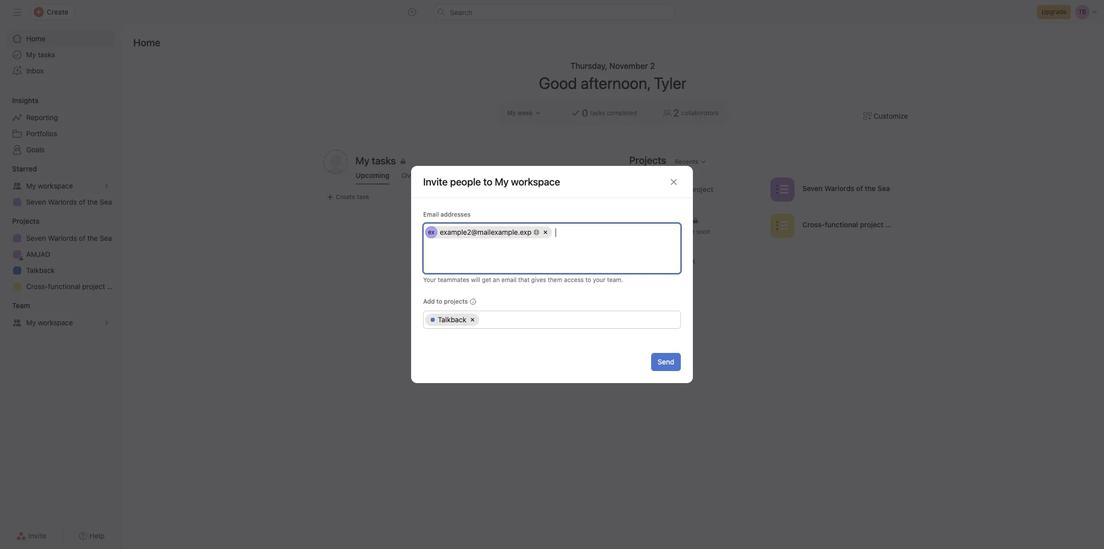 Task type: describe. For each thing, give the bounding box(es) containing it.
november
[[610, 61, 649, 71]]

overdue (5) button
[[402, 171, 442, 185]]

reporting link
[[6, 110, 115, 126]]

goals
[[26, 146, 45, 154]]

0 vertical spatial seven warlords of the sea
[[803, 184, 890, 193]]

completed button
[[454, 171, 491, 185]]

people
[[450, 176, 481, 188]]

your
[[424, 276, 436, 284]]

ex
[[428, 229, 435, 236]]

0 vertical spatial functional
[[825, 220, 859, 229]]

home link
[[6, 31, 115, 47]]

send button
[[652, 354, 681, 372]]

invite for invite
[[28, 532, 46, 541]]

workspace inside starred element
[[38, 182, 73, 190]]

task for create
[[357, 193, 370, 201]]

list image
[[777, 184, 789, 196]]

0 vertical spatial projects
[[630, 154, 667, 166]]

invite for invite people to my workspace
[[424, 176, 448, 188]]

that
[[519, 276, 530, 284]]

functional inside projects element
[[48, 283, 80, 291]]

team
[[12, 302, 30, 310]]

add profile photo image
[[324, 150, 348, 174]]

0 vertical spatial sea
[[878, 184, 890, 193]]

tyler
[[654, 74, 687, 93]]

good
[[539, 74, 578, 93]]

thursday,
[[571, 61, 608, 71]]

hide sidebar image
[[13, 8, 21, 16]]

my for global element
[[26, 50, 36, 59]]

projects element
[[0, 213, 121, 297]]

my workspace
[[495, 176, 561, 188]]

due
[[684, 228, 695, 236]]

1 horizontal spatial cross-functional project plan
[[803, 220, 900, 229]]

cross- inside projects element
[[26, 283, 48, 291]]

my tasks link
[[6, 47, 115, 63]]

talkback link inside projects element
[[6, 263, 115, 279]]

1 horizontal spatial tasks
[[591, 109, 606, 117]]

1 horizontal spatial amjad
[[666, 217, 691, 225]]

0 vertical spatial the
[[865, 184, 876, 193]]

seven warlords of the sea inside starred element
[[26, 198, 112, 206]]

plan inside projects element
[[107, 283, 121, 291]]

list image
[[777, 220, 789, 232]]

home inside global element
[[26, 34, 45, 43]]

the inside projects element
[[87, 234, 98, 243]]

seven warlords of the sea link inside starred element
[[6, 194, 115, 211]]

starred
[[12, 165, 37, 173]]

1 horizontal spatial plan
[[886, 220, 900, 229]]

projects
[[444, 298, 468, 306]]

customize
[[874, 112, 909, 120]]

overdue
[[402, 171, 430, 180]]

amjad inside 'link'
[[26, 250, 50, 259]]

email
[[424, 211, 439, 219]]

amjad link
[[6, 247, 115, 263]]

insights element
[[0, 92, 121, 160]]

0 vertical spatial to
[[484, 176, 493, 188]]

tasks inside global element
[[38, 50, 55, 59]]

global element
[[0, 25, 121, 85]]

example2@mailexample.exp cell
[[426, 227, 553, 239]]

completed
[[607, 109, 638, 117]]

insights
[[12, 96, 38, 105]]

1 horizontal spatial project
[[860, 220, 884, 229]]

talkback inside projects element
[[26, 266, 55, 275]]

goals link
[[6, 142, 115, 158]]

talkback for talkback cell
[[438, 316, 467, 324]]

customize button
[[858, 107, 915, 125]]

my workspace link inside the teams element
[[6, 315, 115, 331]]

1
[[666, 228, 669, 236]]

1 horizontal spatial cross-functional project plan link
[[767, 211, 903, 243]]

teammates
[[438, 276, 470, 284]]

0 horizontal spatial to
[[437, 298, 443, 306]]

starred element
[[0, 160, 121, 213]]

of inside starred element
[[79, 198, 85, 206]]

upcoming button
[[356, 171, 390, 185]]

send
[[658, 358, 675, 367]]

create project
[[666, 185, 714, 194]]

email addresses
[[424, 211, 471, 219]]

team button
[[0, 301, 30, 311]]

upcoming
[[356, 171, 390, 180]]

add
[[424, 298, 435, 306]]

afternoon,
[[581, 74, 651, 93]]

2 inside the thursday, november 2 good afternoon, tyler
[[651, 61, 655, 71]]

cross-functional project plan link inside projects element
[[6, 279, 121, 295]]

email
[[502, 276, 517, 284]]

warlords inside starred element
[[48, 198, 77, 206]]

invite people to my workspace
[[424, 176, 561, 188]]

them
[[548, 276, 563, 284]]

0 vertical spatial of
[[857, 184, 863, 193]]

0 vertical spatial warlords
[[825, 184, 855, 193]]

create task
[[336, 193, 370, 201]]

insights button
[[0, 96, 38, 106]]

your teammates will get an email that gives them access to your team.
[[424, 276, 624, 284]]

example2@mailexample.exp
[[440, 228, 532, 237]]

teams element
[[0, 297, 121, 333]]



Task type: locate. For each thing, give the bounding box(es) containing it.
overdue (5)
[[402, 171, 442, 180]]

invite inside dialog
[[424, 176, 448, 188]]

my workspace inside the teams element
[[26, 319, 73, 327]]

1 horizontal spatial cross-
[[803, 220, 825, 229]]

2 vertical spatial seven warlords of the sea
[[26, 234, 112, 243]]

2 horizontal spatial to
[[586, 276, 592, 284]]

sea inside starred element
[[100, 198, 112, 206]]

1 vertical spatial cross-functional project plan
[[26, 283, 121, 291]]

my inside global element
[[26, 50, 36, 59]]

task for 1
[[671, 228, 683, 236]]

cross-functional project plan
[[803, 220, 900, 229], [26, 283, 121, 291]]

1 vertical spatial tasks
[[591, 109, 606, 117]]

amjad up 1 task due soon
[[666, 217, 691, 225]]

0 horizontal spatial projects
[[12, 217, 39, 226]]

sea
[[878, 184, 890, 193], [100, 198, 112, 206], [100, 234, 112, 243]]

1 horizontal spatial home
[[133, 37, 161, 48]]

1 horizontal spatial projects
[[630, 154, 667, 166]]

1 vertical spatial seven
[[26, 198, 46, 206]]

to
[[484, 176, 493, 188], [586, 276, 592, 284], [437, 298, 443, 306]]

projects
[[630, 154, 667, 166], [12, 217, 39, 226]]

get
[[482, 276, 492, 284]]

the inside seven warlords of the sea link
[[87, 198, 98, 206]]

1 my workspace link from the top
[[6, 178, 115, 194]]

team.
[[608, 276, 624, 284]]

2 my workspace from the top
[[26, 319, 73, 327]]

invite
[[424, 176, 448, 188], [28, 532, 46, 541]]

0 vertical spatial workspace
[[38, 182, 73, 190]]

0 horizontal spatial 2
[[651, 61, 655, 71]]

tasks right 0
[[591, 109, 606, 117]]

1 task due soon
[[666, 228, 710, 236]]

the
[[865, 184, 876, 193], [87, 198, 98, 206], [87, 234, 98, 243]]

my workspace down team
[[26, 319, 73, 327]]

1 vertical spatial project
[[82, 283, 105, 291]]

cell inside talkback row
[[481, 314, 492, 326]]

add to projects
[[424, 298, 468, 306]]

(5)
[[432, 171, 442, 180]]

1 vertical spatial sea
[[100, 198, 112, 206]]

0 vertical spatial seven
[[803, 184, 823, 193]]

1 vertical spatial workspace
[[38, 319, 73, 327]]

workspace
[[38, 182, 73, 190], [38, 319, 73, 327]]

warlords inside projects element
[[48, 234, 77, 243]]

1 vertical spatial cross-functional project plan link
[[6, 279, 121, 295]]

invite button
[[10, 528, 53, 546]]

will
[[471, 276, 481, 284]]

seven inside seven warlords of the sea link
[[26, 198, 46, 206]]

invite inside button
[[28, 532, 46, 541]]

0 horizontal spatial talkback
[[26, 266, 55, 275]]

to left your
[[586, 276, 592, 284]]

talkback link
[[630, 247, 767, 279], [6, 263, 115, 279]]

1 horizontal spatial to
[[484, 176, 493, 188]]

to right people
[[484, 176, 493, 188]]

my tasks link
[[356, 154, 597, 168]]

1 vertical spatial invite
[[28, 532, 46, 541]]

1 vertical spatial task
[[671, 228, 683, 236]]

my workspace
[[26, 182, 73, 190], [26, 319, 73, 327]]

collaborators
[[682, 109, 719, 117]]

thursday, november 2 good afternoon, tyler
[[539, 61, 687, 93]]

plan
[[886, 220, 900, 229], [107, 283, 121, 291]]

my down team
[[26, 319, 36, 327]]

2 vertical spatial the
[[87, 234, 98, 243]]

0 vertical spatial my workspace link
[[6, 178, 115, 194]]

my
[[26, 50, 36, 59], [26, 182, 36, 190], [26, 319, 36, 327]]

0 horizontal spatial amjad
[[26, 250, 50, 259]]

inbox
[[26, 66, 44, 75]]

1 vertical spatial cross-
[[26, 283, 48, 291]]

task right 1
[[671, 228, 683, 236]]

my workspace link inside starred element
[[6, 178, 115, 194]]

1 horizontal spatial invite
[[424, 176, 448, 188]]

0 vertical spatial invite
[[424, 176, 448, 188]]

seven warlords of the sea link
[[767, 174, 903, 206], [6, 194, 115, 211], [6, 231, 115, 247]]

my up inbox
[[26, 50, 36, 59]]

seven right list image
[[803, 184, 823, 193]]

seven up projects dropdown button
[[26, 198, 46, 206]]

2 my from the top
[[26, 182, 36, 190]]

0 vertical spatial talkback
[[666, 257, 696, 265]]

2 vertical spatial seven
[[26, 234, 46, 243]]

0 vertical spatial amjad
[[666, 217, 691, 225]]

my down starred
[[26, 182, 36, 190]]

2 vertical spatial to
[[437, 298, 443, 306]]

task right the create
[[357, 193, 370, 201]]

create project link
[[630, 174, 767, 206]]

cell
[[481, 314, 492, 326]]

cross-functional project plan inside projects element
[[26, 283, 121, 291]]

1 vertical spatial of
[[79, 198, 85, 206]]

1 horizontal spatial functional
[[825, 220, 859, 229]]

my workspace link
[[6, 178, 115, 194], [6, 315, 115, 331]]

talkback for the rightmost talkback 'link'
[[666, 257, 696, 265]]

0 vertical spatial tasks
[[38, 50, 55, 59]]

my workspace link down team
[[6, 315, 115, 331]]

cross- up team
[[26, 283, 48, 291]]

1 vertical spatial projects
[[12, 217, 39, 226]]

more information image
[[470, 299, 476, 305]]

seven down projects dropdown button
[[26, 234, 46, 243]]

0 horizontal spatial project
[[82, 283, 105, 291]]

seven warlords of the sea
[[803, 184, 890, 193], [26, 198, 112, 206], [26, 234, 112, 243]]

1 vertical spatial talkback
[[26, 266, 55, 275]]

my for the teams element
[[26, 319, 36, 327]]

2 workspace from the top
[[38, 319, 73, 327]]

2 vertical spatial my
[[26, 319, 36, 327]]

of
[[857, 184, 863, 193], [79, 198, 85, 206], [79, 234, 85, 243]]

1 vertical spatial my workspace link
[[6, 315, 115, 331]]

invite people to my workspace dialog
[[411, 166, 694, 384]]

to right add
[[437, 298, 443, 306]]

upgrade button
[[1038, 5, 1072, 19]]

my inside starred element
[[26, 182, 36, 190]]

2 vertical spatial of
[[79, 234, 85, 243]]

talkback down 1 task due soon
[[666, 257, 696, 265]]

starred button
[[0, 164, 37, 174]]

2 vertical spatial talkback
[[438, 316, 467, 324]]

0 vertical spatial my
[[26, 50, 36, 59]]

talkback down "amjad" 'link'
[[26, 266, 55, 275]]

talkback link down soon
[[630, 247, 767, 279]]

0 vertical spatial cross-
[[803, 220, 825, 229]]

my workspace link down goals link
[[6, 178, 115, 194]]

my workspace inside starred element
[[26, 182, 73, 190]]

0 horizontal spatial tasks
[[38, 50, 55, 59]]

1 vertical spatial plan
[[107, 283, 121, 291]]

2 vertical spatial warlords
[[48, 234, 77, 243]]

0 horizontal spatial cross-functional project plan link
[[6, 279, 121, 295]]

project
[[860, 220, 884, 229], [82, 283, 105, 291]]

1 vertical spatial functional
[[48, 283, 80, 291]]

1 vertical spatial the
[[87, 198, 98, 206]]

2
[[651, 61, 655, 71], [674, 107, 680, 119]]

2 my workspace link from the top
[[6, 315, 115, 331]]

1 vertical spatial amjad
[[26, 250, 50, 259]]

talkback cell
[[426, 314, 479, 326]]

1 workspace from the top
[[38, 182, 73, 190]]

seven inside projects element
[[26, 234, 46, 243]]

gives
[[532, 276, 547, 284]]

0 horizontal spatial talkback link
[[6, 263, 115, 279]]

portfolios
[[26, 129, 57, 138]]

home
[[26, 34, 45, 43], [133, 37, 161, 48]]

0 vertical spatial plan
[[886, 220, 900, 229]]

1 vertical spatial to
[[586, 276, 592, 284]]

warlords
[[825, 184, 855, 193], [48, 198, 77, 206], [48, 234, 77, 243]]

0 vertical spatial task
[[357, 193, 370, 201]]

none text field inside example2@mailexample.exp row
[[556, 227, 564, 239]]

completed
[[454, 171, 491, 180]]

inbox link
[[6, 63, 115, 79]]

1 horizontal spatial 2
[[674, 107, 680, 119]]

1 my workspace from the top
[[26, 182, 73, 190]]

0 horizontal spatial home
[[26, 34, 45, 43]]

2 horizontal spatial talkback
[[666, 257, 696, 265]]

3 my from the top
[[26, 319, 36, 327]]

sea inside projects element
[[100, 234, 112, 243]]

my inside the teams element
[[26, 319, 36, 327]]

2 right november
[[651, 61, 655, 71]]

amjad down projects dropdown button
[[26, 250, 50, 259]]

projects inside dropdown button
[[12, 217, 39, 226]]

1 vertical spatial warlords
[[48, 198, 77, 206]]

0 horizontal spatial plan
[[107, 283, 121, 291]]

tasks
[[38, 50, 55, 59], [591, 109, 606, 117]]

None text field
[[556, 227, 564, 239]]

addresses
[[441, 211, 471, 219]]

0 vertical spatial project
[[860, 220, 884, 229]]

1 vertical spatial seven warlords of the sea
[[26, 198, 112, 206]]

soon
[[697, 228, 710, 236]]

my workspace down starred
[[26, 182, 73, 190]]

create task button
[[324, 190, 372, 204]]

2 vertical spatial sea
[[100, 234, 112, 243]]

task
[[357, 193, 370, 201], [671, 228, 683, 236]]

cross-
[[803, 220, 825, 229], [26, 283, 48, 291]]

1 horizontal spatial task
[[671, 228, 683, 236]]

seven
[[803, 184, 823, 193], [26, 198, 46, 206], [26, 234, 46, 243]]

amjad
[[666, 217, 691, 225], [26, 250, 50, 259]]

cross-functional project plan link
[[767, 211, 903, 243], [6, 279, 121, 295]]

an
[[493, 276, 500, 284]]

portfolios link
[[6, 126, 115, 142]]

talkback down projects
[[438, 316, 467, 324]]

board image
[[640, 220, 652, 232]]

create
[[336, 193, 356, 201]]

0 horizontal spatial task
[[357, 193, 370, 201]]

0
[[582, 107, 589, 119]]

your
[[593, 276, 606, 284]]

1 horizontal spatial talkback
[[438, 316, 467, 324]]

0 vertical spatial my workspace
[[26, 182, 73, 190]]

cross- right list icon
[[803, 220, 825, 229]]

tasks completed
[[591, 109, 638, 117]]

1 vertical spatial 2
[[674, 107, 680, 119]]

0 vertical spatial cross-functional project plan link
[[767, 211, 903, 243]]

1 vertical spatial my workspace
[[26, 319, 73, 327]]

2 left collaborators
[[674, 107, 680, 119]]

projects button
[[0, 217, 39, 227]]

0 vertical spatial cross-functional project plan
[[803, 220, 900, 229]]

close this dialog image
[[670, 178, 678, 186]]

talkback inside cell
[[438, 316, 467, 324]]

my tasks
[[26, 50, 55, 59]]

seven warlords of the sea inside projects element
[[26, 234, 112, 243]]

reporting
[[26, 113, 58, 122]]

upgrade
[[1043, 8, 1067, 16]]

talkback link up the teams element
[[6, 263, 115, 279]]

tasks up inbox
[[38, 50, 55, 59]]

talkback
[[666, 257, 696, 265], [26, 266, 55, 275], [438, 316, 467, 324]]

example2@mailexample.exp row
[[426, 227, 679, 241]]

1 my from the top
[[26, 50, 36, 59]]

1 vertical spatial my
[[26, 182, 36, 190]]

1 horizontal spatial talkback link
[[630, 247, 767, 279]]

of inside projects element
[[79, 234, 85, 243]]

workspace inside the teams element
[[38, 319, 73, 327]]

my tasks
[[356, 155, 396, 167]]

0 vertical spatial 2
[[651, 61, 655, 71]]

task inside button
[[357, 193, 370, 201]]

access
[[564, 276, 584, 284]]

0 horizontal spatial cross-functional project plan
[[26, 283, 121, 291]]

0 horizontal spatial functional
[[48, 283, 80, 291]]

talkback row
[[426, 314, 679, 329]]

0 horizontal spatial invite
[[28, 532, 46, 541]]

0 horizontal spatial cross-
[[26, 283, 48, 291]]



Task type: vqa. For each thing, say whether or not it's contained in the screenshot.
Meeting Agenda
no



